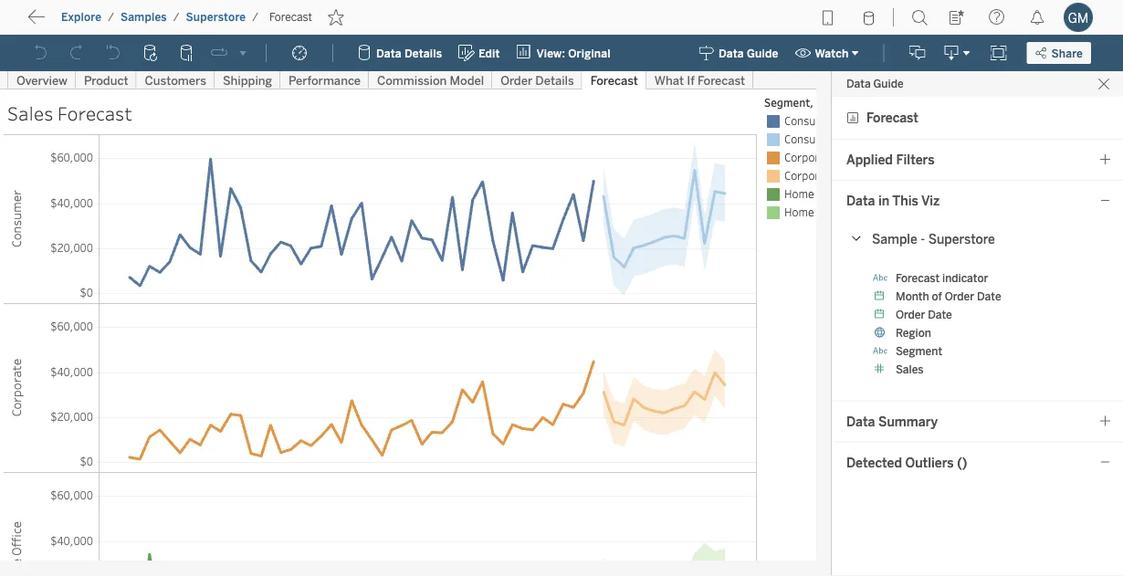 Task type: locate. For each thing, give the bounding box(es) containing it.
/
[[108, 11, 114, 24], [173, 11, 180, 24], [252, 11, 259, 24]]

forecast element
[[264, 11, 318, 24]]

to
[[82, 14, 97, 31]]

/ right samples
[[173, 11, 180, 24]]

content
[[100, 14, 157, 31]]

/ left the forecast element
[[252, 11, 259, 24]]

superstore
[[186, 11, 246, 24]]

0 horizontal spatial /
[[108, 11, 114, 24]]

skip to content link
[[44, 10, 186, 35]]

/ right to
[[108, 11, 114, 24]]

1 horizontal spatial /
[[173, 11, 180, 24]]

2 horizontal spatial /
[[252, 11, 259, 24]]



Task type: describe. For each thing, give the bounding box(es) containing it.
forecast
[[270, 11, 312, 24]]

1 / from the left
[[108, 11, 114, 24]]

skip
[[48, 14, 79, 31]]

superstore link
[[185, 10, 247, 25]]

explore / samples / superstore /
[[61, 11, 259, 24]]

samples
[[121, 11, 167, 24]]

samples link
[[120, 10, 168, 25]]

explore link
[[60, 10, 103, 25]]

explore
[[61, 11, 102, 24]]

skip to content
[[48, 14, 157, 31]]

3 / from the left
[[252, 11, 259, 24]]

2 / from the left
[[173, 11, 180, 24]]



Task type: vqa. For each thing, say whether or not it's contained in the screenshot.
Flow to the middle
no



